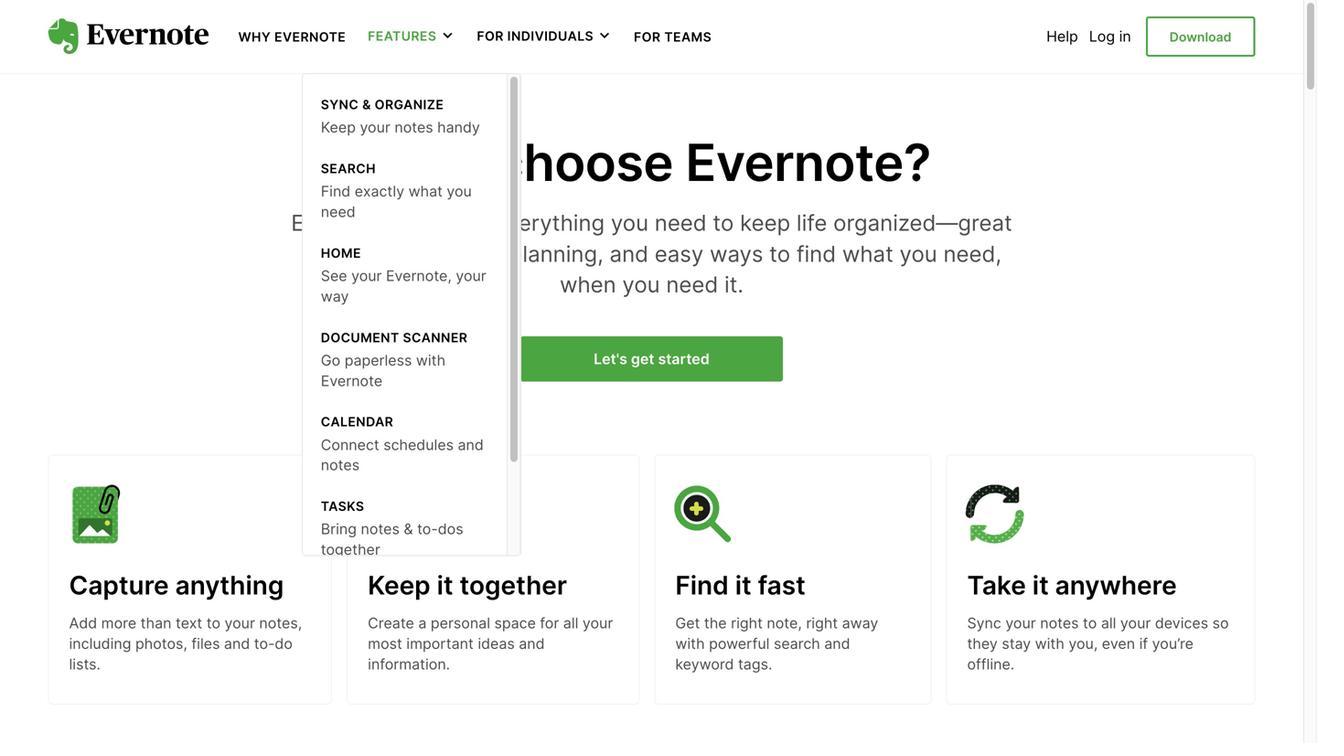 Task type: vqa. For each thing, say whether or not it's contained in the screenshot.
bottommost content
no



Task type: locate. For each thing, give the bounding box(es) containing it.
features button
[[368, 27, 455, 46]]

it for together
[[437, 570, 453, 602]]

let's
[[594, 350, 627, 368]]

need up easy
[[655, 210, 707, 237]]

it left "fast"
[[735, 570, 752, 602]]

0 vertical spatial keep
[[321, 119, 356, 136]]

notes up you,
[[1040, 615, 1079, 633]]

fast
[[758, 570, 806, 602]]

1 vertical spatial sync
[[967, 615, 1002, 633]]

1 horizontal spatial it
[[735, 570, 752, 602]]

0 horizontal spatial what
[[409, 183, 443, 200]]

with down get
[[675, 635, 705, 653]]

exactly
[[355, 183, 404, 200]]

keep up create
[[368, 570, 431, 602]]

sync for sync your notes to all your devices so they stay with you, even if you're offline.
[[967, 615, 1002, 633]]

why
[[238, 29, 271, 45], [372, 131, 482, 193]]

your right see
[[351, 267, 382, 285]]

you
[[447, 183, 472, 200], [451, 210, 488, 237], [611, 210, 649, 237], [900, 240, 937, 267], [622, 271, 660, 298]]

with right stay
[[1035, 635, 1065, 653]]

2 horizontal spatial with
[[1035, 635, 1065, 653]]

if
[[1139, 635, 1148, 653]]

to inside add more than text to your notes, including photos, files and to-do lists.
[[207, 615, 220, 633]]

to
[[713, 210, 734, 237], [769, 240, 790, 267], [207, 615, 220, 633], [1083, 615, 1097, 633]]

right
[[731, 615, 763, 633], [806, 615, 838, 633]]

together inside tasks bring notes & to-dos together
[[321, 541, 380, 559]]

it
[[437, 570, 453, 602], [735, 570, 752, 602], [1033, 570, 1049, 602]]

1 horizontal spatial &
[[404, 521, 413, 538]]

and right schedules
[[458, 436, 484, 454]]

0 horizontal spatial find
[[321, 183, 351, 200]]

to- up keep it together
[[417, 521, 438, 538]]

need for everything
[[655, 210, 707, 237]]

folder icon image
[[366, 485, 425, 544]]

1 horizontal spatial right
[[806, 615, 838, 633]]

devices
[[1155, 615, 1209, 633]]

log
[[1089, 27, 1115, 45]]

&
[[362, 97, 371, 113], [404, 521, 413, 538]]

taking,
[[355, 240, 424, 267]]

notes right 'bring'
[[361, 521, 400, 538]]

add more than text to your notes, including photos, files and to-do lists.
[[69, 615, 302, 674]]

and inside get the right note, right away with powerful search and keyword tags.
[[824, 635, 850, 653]]

magnifying glass icon image
[[674, 485, 732, 544]]

take
[[967, 570, 1026, 602]]

with down scanner
[[416, 352, 446, 369]]

what
[[409, 183, 443, 200], [842, 240, 894, 267]]

notes inside sync your notes to all your devices so they stay with you, even if you're offline.
[[1040, 615, 1079, 633]]

keep it together
[[368, 570, 567, 602]]

2 right from the left
[[806, 615, 838, 633]]

& left organize
[[362, 97, 371, 113]]

and down "away"
[[824, 635, 850, 653]]

teams
[[664, 29, 712, 45]]

sync inside sync & organize keep your notes handy
[[321, 97, 359, 113]]

0 vertical spatial to-
[[417, 521, 438, 538]]

your up stay
[[1006, 615, 1036, 633]]

2 horizontal spatial it
[[1033, 570, 1049, 602]]

for
[[477, 29, 504, 44], [634, 29, 661, 45]]

search
[[321, 161, 376, 177]]

sync & organize keep your notes handy
[[321, 97, 480, 136]]

1 horizontal spatial sync
[[967, 615, 1002, 633]]

tags.
[[738, 656, 772, 674]]

even
[[1102, 635, 1135, 653]]

together up space on the left bottom
[[460, 570, 567, 602]]

scanner
[[403, 330, 468, 346]]

2 it from the left
[[735, 570, 752, 602]]

sync up the search
[[321, 97, 359, 113]]

why evernote link
[[238, 27, 346, 45]]

most
[[368, 635, 402, 653]]

evernote
[[274, 29, 346, 45], [291, 210, 384, 237], [321, 372, 383, 390]]

do
[[275, 635, 293, 653]]

your right for
[[583, 615, 613, 633]]

find up the
[[675, 570, 729, 602]]

need
[[321, 203, 356, 221], [655, 210, 707, 237], [666, 271, 718, 298]]

all
[[563, 615, 579, 633], [1101, 615, 1116, 633]]

sync inside sync your notes to all your devices so they stay with you, even if you're offline.
[[967, 615, 1002, 633]]

to-
[[417, 521, 438, 538], [254, 635, 275, 653]]

0 vertical spatial sync
[[321, 97, 359, 113]]

for inside button
[[477, 29, 504, 44]]

1 vertical spatial what
[[842, 240, 894, 267]]

notes
[[395, 119, 433, 136], [321, 457, 360, 474], [361, 521, 400, 538], [1040, 615, 1079, 633]]

what right find at the right of page
[[842, 240, 894, 267]]

notes down the connect on the bottom left of page
[[321, 457, 360, 474]]

for teams link
[[634, 27, 712, 45]]

1 horizontal spatial to-
[[417, 521, 438, 538]]

0 vertical spatial why
[[238, 29, 271, 45]]

to up files
[[207, 615, 220, 633]]

gives
[[390, 210, 444, 237]]

together down 'bring'
[[321, 541, 380, 559]]

1 all from the left
[[563, 615, 579, 633]]

your down organize
[[360, 119, 390, 136]]

for
[[540, 615, 559, 633]]

what inside search find exactly what you need
[[409, 183, 443, 200]]

1 horizontal spatial with
[[675, 635, 705, 653]]

note
[[302, 240, 348, 267]]

1 horizontal spatial keep
[[368, 570, 431, 602]]

1 vertical spatial keep
[[368, 570, 431, 602]]

away
[[842, 615, 878, 633]]

calendar connect schedules and notes
[[321, 415, 484, 474]]

notes down organize
[[395, 119, 433, 136]]

1 horizontal spatial for
[[634, 29, 661, 45]]

2 all from the left
[[1101, 615, 1116, 633]]

1 vertical spatial to-
[[254, 635, 275, 653]]

0 horizontal spatial sync
[[321, 97, 359, 113]]

and
[[610, 240, 649, 267], [458, 436, 484, 454], [224, 635, 250, 653], [519, 635, 545, 653], [824, 635, 850, 653]]

& left dos
[[404, 521, 413, 538]]

all inside sync your notes to all your devices so they stay with you, even if you're offline.
[[1101, 615, 1116, 633]]

note,
[[767, 615, 802, 633]]

all up even
[[1101, 615, 1116, 633]]

to inside sync your notes to all your devices so they stay with you, even if you're offline.
[[1083, 615, 1097, 633]]

organize
[[375, 97, 444, 113]]

you're
[[1152, 635, 1194, 653]]

to up you,
[[1083, 615, 1097, 633]]

it up personal
[[437, 570, 453, 602]]

for left teams
[[634, 29, 661, 45]]

1 vertical spatial &
[[404, 521, 413, 538]]

0 horizontal spatial it
[[437, 570, 453, 602]]

need inside search find exactly what you need
[[321, 203, 356, 221]]

home see your evernote, your way
[[321, 246, 486, 305]]

for left individuals
[[477, 29, 504, 44]]

1 horizontal spatial what
[[842, 240, 894, 267]]

ways
[[710, 240, 763, 267]]

3 it from the left
[[1033, 570, 1049, 602]]

1 it from the left
[[437, 570, 453, 602]]

to- inside add more than text to your notes, including photos, files and to-do lists.
[[254, 635, 275, 653]]

keep inside sync & organize keep your notes handy
[[321, 119, 356, 136]]

find down the search
[[321, 183, 351, 200]]

1 vertical spatial evernote
[[291, 210, 384, 237]]

find
[[797, 240, 836, 267]]

1 horizontal spatial together
[[460, 570, 567, 602]]

see
[[321, 267, 347, 285]]

than
[[141, 615, 172, 633]]

what up gives
[[409, 183, 443, 200]]

0 horizontal spatial together
[[321, 541, 380, 559]]

keep up the search
[[321, 119, 356, 136]]

tasks bring notes & to-dos together
[[321, 499, 463, 559]]

0 vertical spatial what
[[409, 183, 443, 200]]

0 horizontal spatial right
[[731, 615, 763, 633]]

it right "take"
[[1033, 570, 1049, 602]]

capture anything
[[69, 570, 284, 602]]

so
[[1213, 615, 1229, 633]]

sync up they
[[967, 615, 1002, 633]]

1 vertical spatial why
[[372, 131, 482, 193]]

together
[[321, 541, 380, 559], [460, 570, 567, 602]]

your down anything
[[225, 615, 255, 633]]

1 horizontal spatial why
[[372, 131, 482, 193]]

0 horizontal spatial &
[[362, 97, 371, 113]]

with
[[416, 352, 446, 369], [675, 635, 705, 653], [1035, 635, 1065, 653]]

your
[[360, 119, 390, 136], [351, 267, 382, 285], [456, 267, 486, 285], [225, 615, 255, 633], [583, 615, 613, 633], [1006, 615, 1036, 633], [1121, 615, 1151, 633]]

right up powerful
[[731, 615, 763, 633]]

what inside 'evernote gives you everything you need to keep life organized—great note taking, project planning, and easy ways to find what you need, when you need it.'
[[842, 240, 894, 267]]

sync icon image
[[965, 485, 1024, 544]]

all right for
[[563, 615, 579, 633]]

0 horizontal spatial keep
[[321, 119, 356, 136]]

0 horizontal spatial to-
[[254, 635, 275, 653]]

to- down notes,
[[254, 635, 275, 653]]

need up home
[[321, 203, 356, 221]]

your inside sync & organize keep your notes handy
[[360, 119, 390, 136]]

let's get started link
[[521, 337, 783, 382]]

personal
[[431, 615, 490, 633]]

and left easy
[[610, 240, 649, 267]]

and right files
[[224, 635, 250, 653]]

& inside tasks bring notes & to-dos together
[[404, 521, 413, 538]]

0 horizontal spatial why
[[238, 29, 271, 45]]

paperless
[[345, 352, 412, 369]]

notes inside "calendar connect schedules and notes"
[[321, 457, 360, 474]]

0 horizontal spatial with
[[416, 352, 446, 369]]

right up search
[[806, 615, 838, 633]]

photos,
[[135, 635, 187, 653]]

dos
[[438, 521, 463, 538]]

1 horizontal spatial all
[[1101, 615, 1116, 633]]

capture image icon image
[[67, 485, 126, 544]]

anything
[[175, 570, 284, 602]]

2 vertical spatial evernote
[[321, 372, 383, 390]]

0 vertical spatial &
[[362, 97, 371, 113]]

0 horizontal spatial all
[[563, 615, 579, 633]]

0 horizontal spatial for
[[477, 29, 504, 44]]

organized—great
[[833, 210, 1012, 237]]

keep
[[321, 119, 356, 136], [368, 570, 431, 602]]

and down space on the left bottom
[[519, 635, 545, 653]]

0 vertical spatial find
[[321, 183, 351, 200]]

1 horizontal spatial find
[[675, 570, 729, 602]]

choose
[[495, 131, 673, 193]]

tasks
[[321, 499, 364, 515]]

individuals
[[507, 29, 594, 44]]

search find exactly what you need
[[321, 161, 472, 221]]

0 vertical spatial together
[[321, 541, 380, 559]]



Task type: describe. For each thing, give the bounding box(es) containing it.
offline.
[[967, 656, 1015, 674]]

connect
[[321, 436, 379, 454]]

it for anywhere
[[1033, 570, 1049, 602]]

for individuals button
[[477, 27, 612, 46]]

the
[[704, 615, 727, 633]]

evernote logo image
[[48, 18, 209, 55]]

go
[[321, 352, 340, 369]]

files
[[192, 635, 220, 653]]

with inside sync your notes to all your devices so they stay with you, even if you're offline.
[[1035, 635, 1065, 653]]

everything
[[494, 210, 605, 237]]

project
[[431, 240, 503, 267]]

you,
[[1069, 635, 1098, 653]]

help link
[[1047, 27, 1078, 45]]

to down keep
[[769, 240, 790, 267]]

important
[[406, 635, 474, 653]]

in
[[1119, 27, 1131, 45]]

your inside create a personal space for all your most important ideas and information.
[[583, 615, 613, 633]]

add
[[69, 615, 97, 633]]

need,
[[944, 240, 1002, 267]]

for for for teams
[[634, 29, 661, 45]]

notes inside sync & organize keep your notes handy
[[395, 119, 433, 136]]

to- inside tasks bring notes & to-dos together
[[417, 521, 438, 538]]

for individuals
[[477, 29, 594, 44]]

started
[[658, 350, 710, 368]]

life
[[797, 210, 827, 237]]

document
[[321, 330, 399, 346]]

you inside search find exactly what you need
[[447, 183, 472, 200]]

including
[[69, 635, 131, 653]]

your inside add more than text to your notes, including photos, files and to-do lists.
[[225, 615, 255, 633]]

get
[[675, 615, 700, 633]]

sync your notes to all your devices so they stay with you, even if you're offline.
[[967, 615, 1229, 674]]

and inside "calendar connect schedules and notes"
[[458, 436, 484, 454]]

create
[[368, 615, 414, 633]]

need down easy
[[666, 271, 718, 298]]

with inside get the right note, right away with powerful search and keyword tags.
[[675, 635, 705, 653]]

evernote inside 'evernote gives you everything you need to keep life organized—great note taking, project planning, and easy ways to find what you need, when you need it.'
[[291, 210, 384, 237]]

why choose evernote?
[[372, 131, 931, 193]]

why for why evernote
[[238, 29, 271, 45]]

for teams
[[634, 29, 712, 45]]

evernote gives you everything you need to keep life organized—great note taking, project planning, and easy ways to find what you need, when you need it.
[[291, 210, 1012, 298]]

more
[[101, 615, 136, 633]]

planning,
[[509, 240, 604, 267]]

it.
[[724, 271, 744, 298]]

text
[[176, 615, 202, 633]]

and inside create a personal space for all your most important ideas and information.
[[519, 635, 545, 653]]

let's get started
[[594, 350, 710, 368]]

your right evernote,
[[456, 267, 486, 285]]

keyword
[[675, 656, 734, 674]]

get the right note, right away with powerful search and keyword tags.
[[675, 615, 878, 674]]

anywhere
[[1055, 570, 1177, 602]]

when
[[560, 271, 616, 298]]

capture
[[69, 570, 169, 602]]

log in link
[[1089, 27, 1131, 45]]

help
[[1047, 27, 1078, 45]]

home
[[321, 246, 361, 261]]

download
[[1170, 29, 1232, 45]]

your up if
[[1121, 615, 1151, 633]]

find inside search find exactly what you need
[[321, 183, 351, 200]]

document scanner go paperless with evernote
[[321, 330, 468, 390]]

1 vertical spatial together
[[460, 570, 567, 602]]

need for what
[[321, 203, 356, 221]]

for for for individuals
[[477, 29, 504, 44]]

notes,
[[259, 615, 302, 633]]

search
[[774, 635, 820, 653]]

evernote?
[[686, 131, 931, 193]]

with inside document scanner go paperless with evernote
[[416, 352, 446, 369]]

log in
[[1089, 27, 1131, 45]]

evernote,
[[386, 267, 452, 285]]

space
[[494, 615, 536, 633]]

ideas
[[478, 635, 515, 653]]

evernote inside document scanner go paperless with evernote
[[321, 372, 383, 390]]

and inside 'evernote gives you everything you need to keep life organized—great note taking, project planning, and easy ways to find what you need, when you need it.'
[[610, 240, 649, 267]]

features
[[368, 29, 437, 44]]

get
[[631, 350, 654, 368]]

sync for sync & organize keep your notes handy
[[321, 97, 359, 113]]

calendar
[[321, 415, 394, 430]]

and inside add more than text to your notes, including photos, files and to-do lists.
[[224, 635, 250, 653]]

all inside create a personal space for all your most important ideas and information.
[[563, 615, 579, 633]]

easy
[[655, 240, 704, 267]]

find it fast
[[675, 570, 806, 602]]

why evernote
[[238, 29, 346, 45]]

stay
[[1002, 635, 1031, 653]]

it for fast
[[735, 570, 752, 602]]

schedules
[[384, 436, 454, 454]]

they
[[967, 635, 998, 653]]

create a personal space for all your most important ideas and information.
[[368, 615, 613, 674]]

take it anywhere
[[967, 570, 1177, 602]]

to up ways at the top right
[[713, 210, 734, 237]]

information.
[[368, 656, 450, 674]]

bring
[[321, 521, 357, 538]]

way
[[321, 288, 349, 305]]

powerful
[[709, 635, 770, 653]]

0 vertical spatial evernote
[[274, 29, 346, 45]]

& inside sync & organize keep your notes handy
[[362, 97, 371, 113]]

notes inside tasks bring notes & to-dos together
[[361, 521, 400, 538]]

why for why choose evernote?
[[372, 131, 482, 193]]

1 vertical spatial find
[[675, 570, 729, 602]]

handy
[[437, 119, 480, 136]]

download link
[[1146, 16, 1256, 57]]

keep
[[740, 210, 791, 237]]

a
[[418, 615, 427, 633]]

1 right from the left
[[731, 615, 763, 633]]



